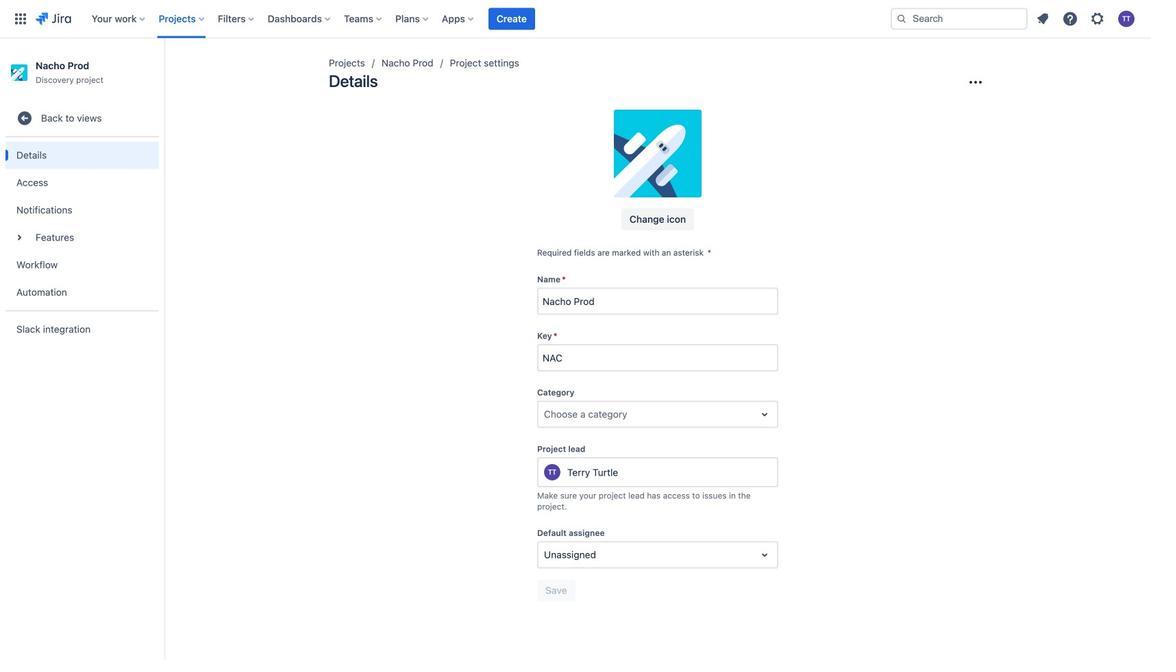 Task type: vqa. For each thing, say whether or not it's contained in the screenshot.
Nova Project Home Link
no



Task type: describe. For each thing, give the bounding box(es) containing it.
back to views image
[[16, 110, 33, 126]]

1 open image from the top
[[757, 406, 773, 423]]

2 group from the top
[[5, 136, 159, 310]]

primary element
[[8, 0, 880, 38]]

your profile and settings image
[[1119, 11, 1135, 27]]

project avatar image
[[614, 110, 702, 197]]

current project sidebar image
[[149, 55, 180, 82]]

2 open image from the top
[[757, 547, 773, 563]]

appswitcher icon image
[[12, 11, 29, 27]]



Task type: locate. For each thing, give the bounding box(es) containing it.
1 vertical spatial open image
[[757, 547, 773, 563]]

None field
[[539, 289, 777, 314], [539, 346, 777, 370], [539, 289, 777, 314], [539, 346, 777, 370]]

search image
[[897, 13, 908, 24]]

None text field
[[544, 408, 547, 421]]

settings image
[[1090, 11, 1106, 27]]

help image
[[1063, 11, 1079, 27]]

notifications image
[[1035, 11, 1052, 27]]

banner
[[0, 0, 1152, 38]]

open image
[[757, 406, 773, 423], [757, 547, 773, 563]]

jira product discovery navigation element
[[0, 38, 165, 660]]

group
[[5, 96, 159, 351], [5, 136, 159, 310]]

more image
[[968, 74, 984, 90]]

Search field
[[891, 8, 1028, 30]]

None text field
[[544, 548, 547, 562]]

jira image
[[36, 11, 71, 27], [36, 11, 71, 27]]

1 group from the top
[[5, 96, 159, 351]]

0 vertical spatial open image
[[757, 406, 773, 423]]



